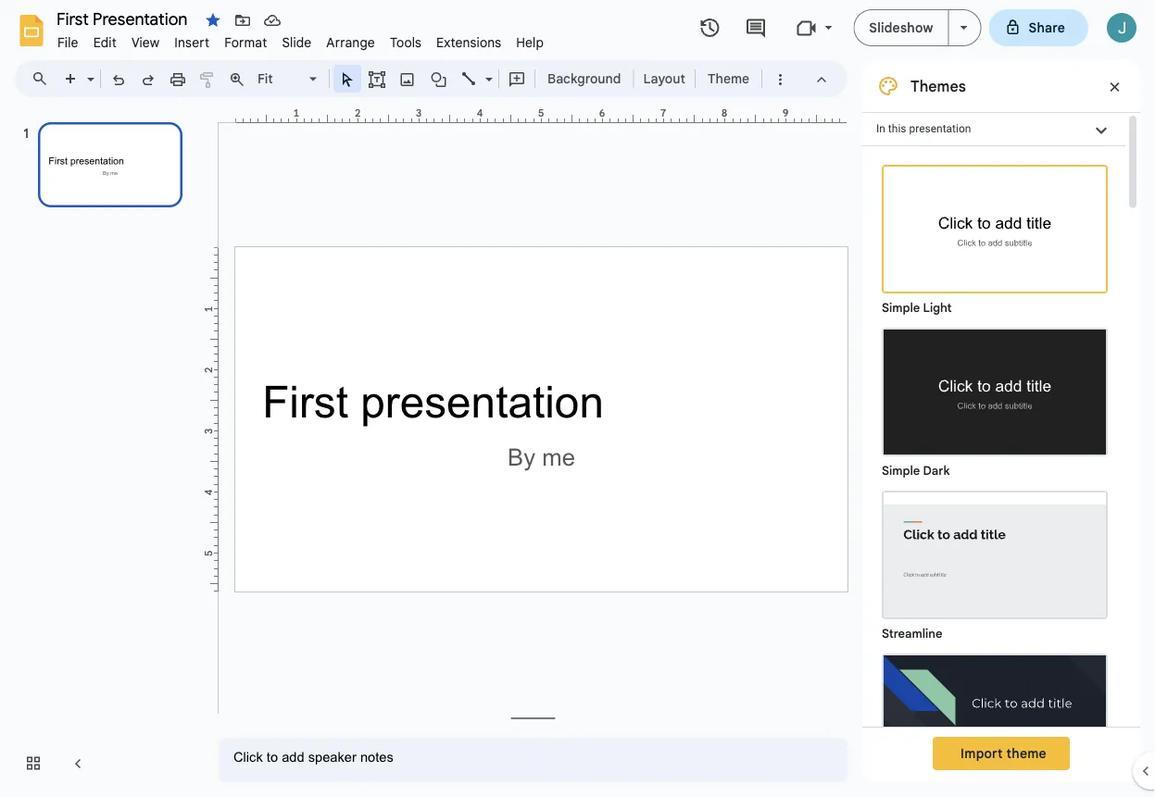 Task type: locate. For each thing, give the bounding box(es) containing it.
in this presentation tab
[[863, 112, 1126, 146]]

themes section
[[863, 60, 1140, 798]]

in this presentation
[[876, 122, 971, 135]]

1 vertical spatial simple
[[882, 464, 920, 479]]

slide
[[282, 34, 312, 50]]

import theme button
[[933, 737, 1070, 771]]

insert image image
[[397, 66, 418, 92]]

menu bar containing file
[[50, 24, 551, 55]]

option group inside themes section
[[863, 146, 1126, 798]]

slide menu item
[[275, 31, 319, 53]]

2 simple from the top
[[882, 464, 920, 479]]

menu bar
[[50, 24, 551, 55]]

themes application
[[0, 0, 1155, 798]]

navigation inside themes application
[[0, 105, 204, 798]]

streamline
[[882, 627, 943, 642]]

Focus radio
[[873, 645, 1117, 798]]

Simple Light radio
[[873, 156, 1117, 798]]

import
[[961, 746, 1003, 762]]

simple light
[[882, 301, 952, 315]]

presentation options image
[[960, 26, 968, 30]]

arrange
[[326, 34, 375, 50]]

themes
[[911, 77, 966, 95]]

format
[[224, 34, 267, 50]]

share
[[1029, 19, 1065, 36]]

presentation
[[909, 122, 971, 135]]

simple left dark
[[882, 464, 920, 479]]

simple dark
[[882, 464, 950, 479]]

1 simple from the top
[[882, 301, 920, 315]]

simple for simple light
[[882, 301, 920, 315]]

navigation
[[0, 105, 204, 798]]

option group
[[863, 146, 1126, 798]]

simple
[[882, 301, 920, 315], [882, 464, 920, 479]]

0 vertical spatial simple
[[882, 301, 920, 315]]

Simple Dark radio
[[873, 319, 1117, 482]]

insert menu item
[[167, 31, 217, 53]]

tools
[[390, 34, 422, 50]]

menu bar banner
[[0, 0, 1155, 798]]

file menu item
[[50, 31, 86, 53]]

Zoom field
[[252, 66, 325, 93]]

simple left light
[[882, 301, 920, 315]]

background button
[[539, 65, 629, 93]]

view menu item
[[124, 31, 167, 53]]

theme button
[[699, 65, 758, 93]]

shape image
[[428, 66, 450, 92]]

option group containing simple light
[[863, 146, 1126, 798]]

background
[[548, 70, 621, 87]]

menu bar inside menu bar "banner"
[[50, 24, 551, 55]]

layout button
[[638, 65, 691, 93]]

Zoom text field
[[255, 66, 307, 92]]

view
[[131, 34, 160, 50]]

extensions
[[436, 34, 501, 50]]



Task type: vqa. For each thing, say whether or not it's contained in the screenshot.
'Slideshow' button
yes



Task type: describe. For each thing, give the bounding box(es) containing it.
new slide with layout image
[[82, 67, 94, 73]]

tools menu item
[[383, 31, 429, 53]]

share button
[[989, 9, 1089, 46]]

in
[[876, 122, 886, 135]]

import theme
[[961, 746, 1047, 762]]

extensions menu item
[[429, 31, 509, 53]]

arrange menu item
[[319, 31, 383, 53]]

help
[[516, 34, 544, 50]]

slideshow
[[869, 19, 933, 36]]

focus image
[[884, 656, 1106, 781]]

theme
[[708, 70, 750, 87]]

slideshow button
[[854, 9, 949, 46]]

dark
[[923, 464, 950, 479]]

format menu item
[[217, 31, 275, 53]]

Streamline radio
[[873, 482, 1117, 645]]

edit
[[93, 34, 117, 50]]

edit menu item
[[86, 31, 124, 53]]

theme
[[1007, 746, 1047, 762]]

simple for simple dark
[[882, 464, 920, 479]]

layout
[[643, 70, 686, 87]]

help menu item
[[509, 31, 551, 53]]

Star checkbox
[[200, 7, 226, 33]]

Rename text field
[[50, 7, 198, 30]]

Menus field
[[23, 66, 64, 92]]

light
[[923, 301, 952, 315]]

insert
[[174, 34, 210, 50]]

main toolbar
[[55, 65, 795, 93]]

this
[[888, 122, 907, 135]]

file
[[57, 34, 78, 50]]



